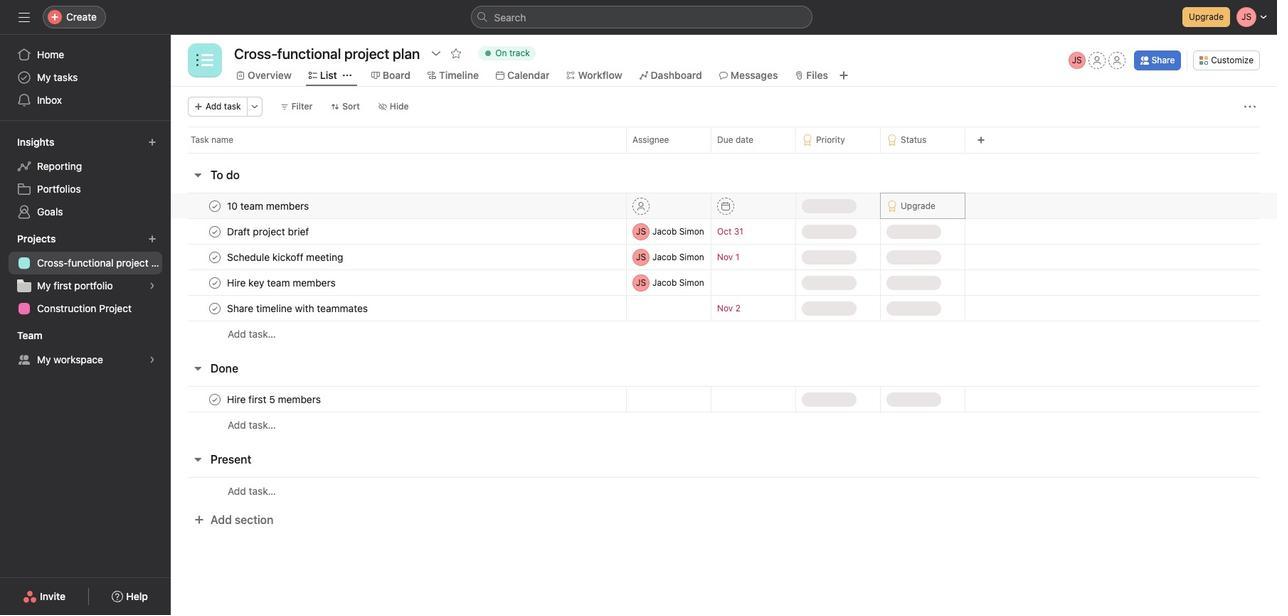 Task type: describe. For each thing, give the bounding box(es) containing it.
share button
[[1135, 51, 1182, 70]]

calendar
[[508, 69, 550, 81]]

my for my tasks
[[37, 71, 51, 83]]

see details, my workspace image
[[148, 356, 157, 365]]

date
[[736, 135, 754, 145]]

present
[[211, 454, 252, 466]]

oct 31
[[718, 226, 744, 237]]

home link
[[9, 43, 162, 66]]

see details, my first portfolio image
[[148, 282, 157, 290]]

portfolio
[[74, 280, 113, 292]]

sort button
[[325, 97, 367, 117]]

task… inside header done tree grid
[[249, 419, 276, 431]]

list link
[[309, 68, 337, 83]]

add field image
[[978, 136, 986, 145]]

Task name text field
[[224, 302, 372, 316]]

customize
[[1212, 55, 1254, 66]]

add tab image
[[839, 70, 850, 81]]

my workspace link
[[9, 349, 162, 372]]

create
[[66, 11, 97, 23]]

done button
[[211, 356, 239, 382]]

sort
[[343, 101, 360, 112]]

teams element
[[0, 323, 171, 374]]

mark complete image for share timeline with teammates text field at the left of the page
[[206, 300, 224, 317]]

my workspace
[[37, 354, 103, 366]]

do
[[226, 169, 240, 182]]

js for hire key team members cell
[[636, 277, 647, 288]]

share
[[1152, 55, 1176, 66]]

plan
[[151, 257, 171, 269]]

construction project link
[[9, 298, 162, 320]]

messages link
[[720, 68, 778, 83]]

3 jacob simon from the top
[[653, 277, 705, 288]]

to
[[211, 169, 223, 182]]

workflow
[[578, 69, 623, 81]]

header to do tree grid
[[171, 193, 1278, 347]]

team button
[[14, 326, 55, 346]]

project
[[99, 303, 132, 315]]

nov 2
[[718, 303, 741, 314]]

on track
[[496, 48, 530, 58]]

hide sidebar image
[[19, 11, 30, 23]]

mark complete checkbox for hire key team members text field
[[206, 274, 224, 292]]

files link
[[796, 68, 829, 83]]

my tasks link
[[9, 66, 162, 89]]

present button
[[211, 447, 252, 473]]

overview
[[248, 69, 292, 81]]

timeline link
[[428, 68, 479, 83]]

task… inside header to do tree grid
[[249, 328, 276, 340]]

add section button
[[188, 508, 279, 533]]

on
[[496, 48, 507, 58]]

mark complete checkbox for hire first 5 members text field
[[206, 391, 224, 408]]

new project or portfolio image
[[148, 235, 157, 243]]

3 task… from the top
[[249, 485, 276, 497]]

mark complete checkbox for oct 31
[[206, 223, 224, 240]]

workspace
[[54, 354, 103, 366]]

my for my workspace
[[37, 354, 51, 366]]

list
[[320, 69, 337, 81]]

messages
[[731, 69, 778, 81]]

assignee
[[633, 135, 670, 145]]

task
[[224, 101, 241, 112]]

help button
[[103, 585, 157, 610]]

mark complete image for hire key team members text field
[[206, 274, 224, 292]]

filter
[[292, 101, 313, 112]]

status
[[901, 135, 927, 145]]

mark complete image for oct 31
[[206, 223, 224, 240]]

customize button
[[1194, 51, 1261, 70]]

help
[[126, 591, 148, 603]]

add task… button inside header to do tree grid
[[228, 327, 276, 342]]

3 add task… button from the top
[[228, 484, 276, 499]]

board
[[383, 69, 411, 81]]

10 team members cell
[[171, 193, 627, 219]]

Task name text field
[[224, 199, 313, 213]]

cross-functional project plan
[[37, 257, 171, 269]]

add section
[[211, 514, 274, 527]]

nov for nov 1
[[718, 252, 734, 263]]

section
[[235, 514, 274, 527]]

track
[[510, 48, 530, 58]]

add up add section button
[[228, 485, 246, 497]]

calendar link
[[496, 68, 550, 83]]

due date
[[718, 135, 754, 145]]

jacob simon for nov
[[653, 252, 705, 262]]

my tasks
[[37, 71, 78, 83]]

nov for nov 2
[[718, 303, 734, 314]]

add task button
[[188, 97, 248, 117]]

my first portfolio
[[37, 280, 113, 292]]

create button
[[43, 6, 106, 28]]

2
[[736, 303, 741, 314]]

due
[[718, 135, 734, 145]]

nov 1
[[718, 252, 740, 263]]

reporting
[[37, 160, 82, 172]]

on track button
[[472, 43, 542, 63]]

projects element
[[0, 226, 171, 323]]

dashboard
[[651, 69, 703, 81]]

mark complete image for 10 team members text field
[[206, 198, 224, 215]]

add task… for add task… button within header to do tree grid
[[228, 328, 276, 340]]

overview link
[[236, 68, 292, 83]]

task name
[[191, 135, 234, 145]]

goals
[[37, 206, 63, 218]]



Task type: locate. For each thing, give the bounding box(es) containing it.
construction
[[37, 303, 96, 315]]

1 task… from the top
[[249, 328, 276, 340]]

to do button
[[211, 162, 240, 188]]

board link
[[372, 68, 411, 83]]

more actions image down customize
[[1245, 101, 1257, 112]]

add task… button up section
[[228, 484, 276, 499]]

2 vertical spatial add task… button
[[228, 484, 276, 499]]

1 vertical spatial jacob
[[653, 252, 677, 262]]

add inside header done tree grid
[[228, 419, 246, 431]]

1 vertical spatial nov
[[718, 303, 734, 314]]

mark complete checkbox right the see details, my first portfolio image
[[206, 274, 224, 292]]

to do
[[211, 169, 240, 182]]

collapse task list for this section image
[[192, 169, 204, 181], [192, 363, 204, 374], [192, 454, 204, 466]]

jacob for oct 31
[[653, 226, 677, 237]]

add task… for add task… button inside header done tree grid
[[228, 419, 276, 431]]

mark complete checkbox inside hire key team members cell
[[206, 274, 224, 292]]

2 vertical spatial add task… row
[[171, 478, 1278, 505]]

name
[[212, 135, 234, 145]]

Mark complete checkbox
[[206, 274, 224, 292], [206, 391, 224, 408]]

invite
[[40, 591, 66, 603]]

2 collapse task list for this section image from the top
[[192, 363, 204, 374]]

1 vertical spatial mark complete image
[[206, 249, 224, 266]]

js
[[1073, 55, 1083, 66], [636, 226, 647, 237], [636, 252, 647, 262], [636, 277, 647, 288]]

0 vertical spatial nov
[[718, 252, 734, 263]]

nov left 2
[[718, 303, 734, 314]]

2 mark complete checkbox from the top
[[206, 391, 224, 408]]

Task name text field
[[224, 393, 325, 407]]

2 nov from the top
[[718, 303, 734, 314]]

add
[[206, 101, 222, 112], [228, 328, 246, 340], [228, 419, 246, 431], [228, 485, 246, 497], [211, 514, 232, 527]]

task… down share timeline with teammates text field at the left of the page
[[249, 328, 276, 340]]

mark complete image inside 10 team members cell
[[206, 198, 224, 215]]

simon for nov
[[680, 252, 705, 262]]

2 jacob from the top
[[653, 252, 677, 262]]

add task… up done
[[228, 328, 276, 340]]

2 add task… row from the top
[[171, 412, 1278, 439]]

3 mark complete image from the top
[[206, 300, 224, 317]]

show options image
[[431, 48, 442, 59]]

1 jacob simon from the top
[[653, 226, 705, 237]]

simon for oct
[[680, 226, 705, 237]]

upgrade button
[[1183, 7, 1231, 27], [805, 199, 854, 213], [890, 199, 939, 213], [805, 225, 854, 239], [890, 225, 939, 239], [805, 250, 854, 264], [890, 250, 939, 264], [805, 276, 854, 290], [890, 276, 939, 290], [805, 302, 854, 316], [890, 302, 939, 316], [805, 393, 854, 407], [890, 393, 939, 407]]

workflow link
[[567, 68, 623, 83]]

jacob for nov 1
[[653, 252, 677, 262]]

Task name text field
[[224, 225, 313, 239]]

cross-
[[37, 257, 68, 269]]

add inside add task button
[[206, 101, 222, 112]]

2 add task… button from the top
[[228, 418, 276, 434]]

task…
[[249, 328, 276, 340], [249, 419, 276, 431], [249, 485, 276, 497]]

project
[[116, 257, 149, 269]]

Mark complete checkbox
[[206, 198, 224, 215], [206, 223, 224, 240], [206, 249, 224, 266], [206, 300, 224, 317]]

mark complete checkbox inside share timeline with teammates cell
[[206, 300, 224, 317]]

mark complete checkbox left draft project brief text field
[[206, 223, 224, 240]]

2 vertical spatial jacob
[[653, 277, 677, 288]]

hire key team members cell
[[171, 270, 627, 296]]

js inside button
[[1073, 55, 1083, 66]]

portfolios link
[[9, 178, 162, 201]]

add inside add section button
[[211, 514, 232, 527]]

1 jacob from the top
[[653, 226, 677, 237]]

0 vertical spatial add task… button
[[228, 327, 276, 342]]

construction project
[[37, 303, 132, 315]]

add task… inside header done tree grid
[[228, 419, 276, 431]]

draft project brief cell
[[171, 219, 627, 245]]

row containing task name
[[171, 127, 1278, 153]]

mark complete checkbox right the plan
[[206, 249, 224, 266]]

portfolios
[[37, 183, 81, 195]]

2 vertical spatial my
[[37, 354, 51, 366]]

timeline
[[439, 69, 479, 81]]

1 vertical spatial add task… row
[[171, 412, 1278, 439]]

1 add task… from the top
[[228, 328, 276, 340]]

mark complete image up done
[[206, 300, 224, 317]]

1 collapse task list for this section image from the top
[[192, 169, 204, 181]]

mark complete image down done button
[[206, 391, 224, 408]]

1 mark complete checkbox from the top
[[206, 274, 224, 292]]

done
[[211, 362, 239, 375]]

my inside projects element
[[37, 280, 51, 292]]

1 vertical spatial task…
[[249, 419, 276, 431]]

3 add task… from the top
[[228, 485, 276, 497]]

mark complete checkbox inside 10 team members cell
[[206, 198, 224, 215]]

2 simon from the top
[[680, 252, 705, 262]]

mark complete image left draft project brief text field
[[206, 223, 224, 240]]

hide
[[390, 101, 409, 112]]

my inside teams element
[[37, 354, 51, 366]]

collapse task list for this section image left the present on the left
[[192, 454, 204, 466]]

my inside global element
[[37, 71, 51, 83]]

3 add task… row from the top
[[171, 478, 1278, 505]]

2 add task… from the top
[[228, 419, 276, 431]]

3 mark complete checkbox from the top
[[206, 249, 224, 266]]

1 nov from the top
[[718, 252, 734, 263]]

add task… button inside header done tree grid
[[228, 418, 276, 434]]

Task name text field
[[224, 276, 340, 290]]

add task…
[[228, 328, 276, 340], [228, 419, 276, 431], [228, 485, 276, 497]]

mark complete checkbox for nov 2
[[206, 300, 224, 317]]

new insights image
[[148, 138, 157, 147]]

collapse task list for this section image for to do
[[192, 169, 204, 181]]

add task
[[206, 101, 241, 112]]

mark complete checkbox for nov 1
[[206, 249, 224, 266]]

share timeline with teammates cell
[[171, 295, 627, 322]]

1 vertical spatial simon
[[680, 252, 705, 262]]

my
[[37, 71, 51, 83], [37, 280, 51, 292], [37, 354, 51, 366]]

mark complete checkbox down to
[[206, 198, 224, 215]]

cross-functional project plan link
[[9, 252, 171, 275]]

add task… button down hire first 5 members text field
[[228, 418, 276, 434]]

2 jacob simon from the top
[[653, 252, 705, 262]]

js button
[[1069, 52, 1086, 69]]

4 mark complete checkbox from the top
[[206, 300, 224, 317]]

0 vertical spatial mark complete checkbox
[[206, 274, 224, 292]]

more actions image
[[1245, 101, 1257, 112], [250, 103, 259, 111]]

upgrade
[[1190, 11, 1225, 22], [819, 200, 854, 211], [904, 200, 939, 211], [819, 226, 854, 237], [904, 226, 939, 237], [819, 252, 854, 262], [904, 252, 939, 262], [819, 277, 854, 288], [904, 277, 939, 288], [819, 303, 854, 314], [904, 303, 939, 314], [819, 394, 854, 405], [904, 394, 939, 405]]

nov left 1
[[718, 252, 734, 263]]

Task name text field
[[224, 250, 348, 264]]

mark complete checkbox down done button
[[206, 391, 224, 408]]

add up done button
[[228, 328, 246, 340]]

mark complete image for nov 1
[[206, 249, 224, 266]]

priority
[[817, 135, 846, 145]]

Search tasks, projects, and more text field
[[471, 6, 813, 28]]

2 mark complete image from the top
[[206, 274, 224, 292]]

0 vertical spatial collapse task list for this section image
[[192, 169, 204, 181]]

mark complete checkbox inside draft project brief cell
[[206, 223, 224, 240]]

0 vertical spatial mark complete image
[[206, 223, 224, 240]]

1
[[736, 252, 740, 263]]

mark complete image down to
[[206, 198, 224, 215]]

0 vertical spatial add task… row
[[171, 321, 1278, 347]]

hire first 5 members cell
[[171, 387, 627, 413]]

3 my from the top
[[37, 354, 51, 366]]

projects button
[[14, 229, 69, 249]]

dashboard link
[[640, 68, 703, 83]]

schedule kickoff meeting cell
[[171, 244, 627, 271]]

1 vertical spatial my
[[37, 280, 51, 292]]

inbox link
[[9, 89, 162, 112]]

None text field
[[231, 41, 424, 66]]

1 mark complete checkbox from the top
[[206, 198, 224, 215]]

mark complete image
[[206, 223, 224, 240], [206, 249, 224, 266]]

task… up section
[[249, 485, 276, 497]]

mark complete image inside draft project brief cell
[[206, 223, 224, 240]]

add left section
[[211, 514, 232, 527]]

mark complete image inside share timeline with teammates cell
[[206, 300, 224, 317]]

row
[[171, 127, 1278, 153], [188, 152, 1261, 154], [171, 193, 1278, 219], [171, 219, 1278, 245], [171, 244, 1278, 271], [171, 270, 1278, 296], [171, 295, 1278, 322], [171, 387, 1278, 413]]

add task… row
[[171, 321, 1278, 347], [171, 412, 1278, 439], [171, 478, 1278, 505]]

mark complete image right the see details, my first portfolio image
[[206, 274, 224, 292]]

collapse task list for this section image for present
[[192, 454, 204, 466]]

1 vertical spatial add task… button
[[228, 418, 276, 434]]

0 vertical spatial simon
[[680, 226, 705, 237]]

files
[[807, 69, 829, 81]]

0 horizontal spatial more actions image
[[250, 103, 259, 111]]

inbox
[[37, 94, 62, 106]]

reporting link
[[9, 155, 162, 178]]

add to starred image
[[451, 48, 462, 59]]

1 mark complete image from the top
[[206, 223, 224, 240]]

jacob simon for oct
[[653, 226, 705, 237]]

1 vertical spatial mark complete checkbox
[[206, 391, 224, 408]]

2 mark complete checkbox from the top
[[206, 223, 224, 240]]

add inside header to do tree grid
[[228, 328, 246, 340]]

0 vertical spatial task…
[[249, 328, 276, 340]]

goals link
[[9, 201, 162, 224]]

insights element
[[0, 130, 171, 226]]

header done tree grid
[[171, 387, 1278, 439]]

0 vertical spatial add task…
[[228, 328, 276, 340]]

global element
[[0, 35, 171, 120]]

add up present button
[[228, 419, 246, 431]]

add left task
[[206, 101, 222, 112]]

1 add task… button from the top
[[228, 327, 276, 342]]

1 horizontal spatial more actions image
[[1245, 101, 1257, 112]]

my first portfolio link
[[9, 275, 162, 298]]

add task… down hire first 5 members text field
[[228, 419, 276, 431]]

3 simon from the top
[[680, 277, 705, 288]]

tab actions image
[[343, 71, 352, 80]]

mark complete image for hire first 5 members text field
[[206, 391, 224, 408]]

2 vertical spatial collapse task list for this section image
[[192, 454, 204, 466]]

3 jacob from the top
[[653, 277, 677, 288]]

team
[[17, 330, 42, 342]]

1 mark complete image from the top
[[206, 198, 224, 215]]

my down team dropdown button in the bottom of the page
[[37, 354, 51, 366]]

collapse task list for this section image left done
[[192, 363, 204, 374]]

js for draft project brief cell
[[636, 226, 647, 237]]

home
[[37, 48, 64, 61]]

add task… button up done
[[228, 327, 276, 342]]

task
[[191, 135, 209, 145]]

1 simon from the top
[[680, 226, 705, 237]]

filter button
[[274, 97, 319, 117]]

mark complete checkbox inside hire first 5 members 'cell'
[[206, 391, 224, 408]]

mark complete checkbox up done
[[206, 300, 224, 317]]

31
[[735, 226, 744, 237]]

my for my first portfolio
[[37, 280, 51, 292]]

add task… up section
[[228, 485, 276, 497]]

0 vertical spatial jacob
[[653, 226, 677, 237]]

my left tasks on the left top
[[37, 71, 51, 83]]

1 add task… row from the top
[[171, 321, 1278, 347]]

add task… for third add task… button from the top of the page
[[228, 485, 276, 497]]

2 vertical spatial jacob simon
[[653, 277, 705, 288]]

add task… inside header to do tree grid
[[228, 328, 276, 340]]

1 my from the top
[[37, 71, 51, 83]]

functional
[[68, 257, 114, 269]]

2 my from the top
[[37, 280, 51, 292]]

2 mark complete image from the top
[[206, 249, 224, 266]]

more actions image right task
[[250, 103, 259, 111]]

mark complete checkbox inside schedule kickoff meeting cell
[[206, 249, 224, 266]]

0 vertical spatial my
[[37, 71, 51, 83]]

task… down hire first 5 members text field
[[249, 419, 276, 431]]

1 vertical spatial add task…
[[228, 419, 276, 431]]

collapse task list for this section image left to
[[192, 169, 204, 181]]

oct
[[718, 226, 732, 237]]

mark complete image
[[206, 198, 224, 215], [206, 274, 224, 292], [206, 300, 224, 317], [206, 391, 224, 408]]

mark complete image inside hire key team members cell
[[206, 274, 224, 292]]

add task… button
[[228, 327, 276, 342], [228, 418, 276, 434], [228, 484, 276, 499]]

mark complete image inside schedule kickoff meeting cell
[[206, 249, 224, 266]]

mark complete image inside hire first 5 members 'cell'
[[206, 391, 224, 408]]

first
[[54, 280, 72, 292]]

insights
[[17, 136, 54, 148]]

0 vertical spatial jacob simon
[[653, 226, 705, 237]]

invite button
[[14, 585, 75, 610]]

4 mark complete image from the top
[[206, 391, 224, 408]]

2 task… from the top
[[249, 419, 276, 431]]

list image
[[197, 52, 214, 69]]

1 vertical spatial jacob simon
[[653, 252, 705, 262]]

2 vertical spatial simon
[[680, 277, 705, 288]]

jacob simon
[[653, 226, 705, 237], [653, 252, 705, 262], [653, 277, 705, 288]]

2 vertical spatial add task…
[[228, 485, 276, 497]]

1 vertical spatial collapse task list for this section image
[[192, 363, 204, 374]]

tasks
[[54, 71, 78, 83]]

2 vertical spatial task…
[[249, 485, 276, 497]]

jacob
[[653, 226, 677, 237], [653, 252, 677, 262], [653, 277, 677, 288]]

my left "first"
[[37, 280, 51, 292]]

mark complete image right the plan
[[206, 249, 224, 266]]

projects
[[17, 233, 56, 245]]

js for schedule kickoff meeting cell
[[636, 252, 647, 262]]

3 collapse task list for this section image from the top
[[192, 454, 204, 466]]

nov
[[718, 252, 734, 263], [718, 303, 734, 314]]



Task type: vqa. For each thing, say whether or not it's contained in the screenshot.
the Expand subtask list for the task What's something that was harder than expected? icon for second What's something that was harder than expected? "cell"
no



